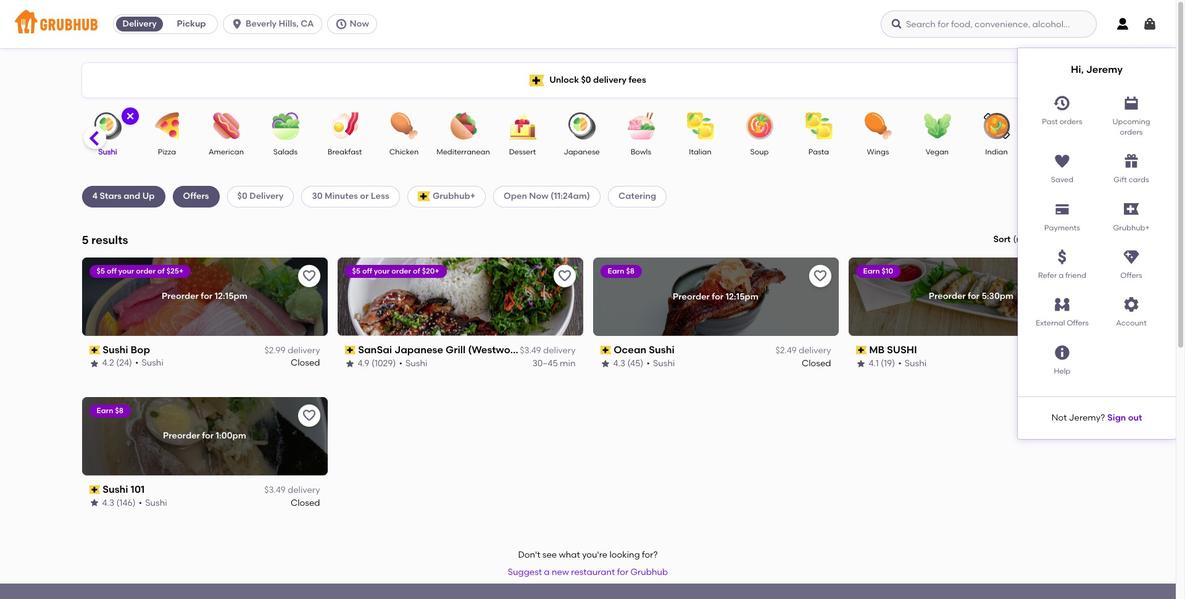 Task type: locate. For each thing, give the bounding box(es) containing it.
sushi down sansai japanese grill (westwood)
[[406, 358, 428, 368]]

1 horizontal spatial now
[[529, 191, 549, 202]]

japanese image
[[560, 112, 604, 140]]

4.3 left (146)
[[102, 497, 114, 508]]

a inside navigation
[[1059, 271, 1064, 280]]

5
[[82, 233, 89, 247]]

$2.49
[[776, 345, 797, 356]]

0 horizontal spatial grubhub+
[[433, 191, 476, 202]]

delivery inside 5 results main content
[[250, 191, 284, 202]]

0 vertical spatial orders
[[1060, 117, 1083, 126]]

wings
[[867, 148, 890, 156]]

pickup
[[177, 19, 206, 29]]

2 $5 from the left
[[352, 267, 361, 275]]

1 vertical spatial earn $8
[[97, 406, 124, 415]]

a inside 5 results main content
[[544, 567, 550, 578]]

delivery
[[593, 75, 627, 85], [288, 345, 320, 356], [543, 345, 576, 356], [799, 345, 832, 356], [1055, 345, 1087, 356], [288, 485, 320, 495]]

your for sushi
[[118, 267, 134, 275]]

subscription pass image for mb sushi
[[856, 346, 867, 355]]

svg image up saved
[[1054, 153, 1072, 170]]

sansai japanese grill (westwood) logo image
[[338, 257, 583, 336]]

2 vertical spatial grubhub plus flag logo image
[[1125, 203, 1139, 215]]

and left up
[[124, 191, 140, 202]]

delivery for mb sushi
[[1055, 345, 1087, 356]]

• sushi for sushi
[[899, 358, 927, 368]]

svg image for upcoming orders
[[1123, 94, 1141, 111]]

svg image inside payments link
[[1054, 201, 1072, 218]]

closed for mb sushi
[[1058, 358, 1087, 368]]

grubhub+ down mediterranean
[[433, 191, 476, 202]]

now button
[[327, 14, 382, 34]]

4.3 (146)
[[102, 497, 136, 508]]

(westwood)
[[468, 344, 527, 356]]

1 horizontal spatial japanese
[[564, 148, 600, 156]]

for
[[201, 291, 213, 301], [712, 291, 724, 301], [968, 291, 980, 301], [202, 430, 214, 441], [617, 567, 629, 578]]

earn $8 right save this restaurant icon
[[608, 267, 635, 275]]

jeremy
[[1087, 64, 1123, 75], [1070, 413, 1101, 423]]

delivery inside delivery button
[[123, 19, 157, 29]]

star icon image left 4.1
[[856, 359, 866, 368]]

subscription pass image for sansai japanese grill (westwood)
[[345, 346, 356, 355]]

grubhub+ up offers link at the right
[[1114, 223, 1150, 232]]

earn
[[608, 267, 625, 275], [864, 267, 880, 275], [97, 406, 113, 415]]

1 horizontal spatial $5
[[352, 267, 361, 275]]

pasta image
[[798, 112, 841, 140]]

2 horizontal spatial $3.49
[[1032, 345, 1053, 356]]

svg image inside saved link
[[1054, 153, 1072, 170]]

Search for food, convenience, alcohol... search field
[[881, 10, 1097, 38]]

1 order from the left
[[136, 267, 156, 275]]

past
[[1043, 117, 1058, 126]]

external
[[1036, 319, 1066, 328]]

0 horizontal spatial off
[[107, 267, 117, 275]]

salads
[[273, 148, 298, 156]]

preorder for mb sushi
[[929, 291, 966, 301]]

$5 for sushi bop
[[97, 267, 105, 275]]

1 vertical spatial $0
[[238, 191, 248, 202]]

0 vertical spatial jeremy
[[1087, 64, 1123, 75]]

earn $8 for sushi
[[97, 406, 124, 415]]

chicken image
[[383, 112, 426, 140]]

svg image inside beverly hills, ca button
[[231, 18, 243, 30]]

0 horizontal spatial preorder for 12:15pm
[[162, 291, 248, 301]]

1 horizontal spatial delivery
[[250, 191, 284, 202]]

star icon image left 4.2
[[89, 359, 99, 368]]

offers inside 'button'
[[1067, 319, 1089, 328]]

now inside 5 results main content
[[529, 191, 549, 202]]

subscription pass image left sansai at the left
[[345, 346, 356, 355]]

preorder for 1:00pm
[[163, 430, 246, 441]]

order left the $20+
[[392, 267, 411, 275]]

preorder for 12:15pm
[[162, 291, 248, 301], [673, 291, 759, 301]]

2 horizontal spatial offers
[[1121, 271, 1143, 280]]

grubhub plus flag logo image down 'gift cards'
[[1125, 203, 1139, 215]]

(
[[1014, 234, 1017, 245]]

mb
[[870, 344, 885, 356]]

2 horizontal spatial $3.49 delivery
[[1032, 345, 1087, 356]]

preorder for 5:30pm
[[929, 291, 1014, 301]]

sushi
[[98, 148, 117, 156], [103, 344, 128, 356], [649, 344, 675, 356], [142, 358, 164, 368], [406, 358, 428, 368], [653, 358, 675, 368], [905, 358, 927, 368], [103, 483, 128, 495], [145, 497, 167, 508]]

sushi down the bop
[[142, 358, 164, 368]]

account link
[[1097, 291, 1167, 329]]

• right (45)
[[647, 358, 650, 368]]

for inside button
[[617, 567, 629, 578]]

subscription pass image
[[89, 346, 100, 355], [345, 346, 356, 355], [856, 346, 867, 355], [89, 485, 100, 494]]

save this restaurant image
[[302, 269, 317, 283], [813, 269, 828, 283], [1069, 269, 1084, 283], [302, 408, 317, 423]]

1 horizontal spatial $3.49
[[520, 345, 541, 356]]

suggest a new restaurant for grubhub button
[[503, 562, 674, 584]]

not
[[1052, 413, 1067, 423]]

1 horizontal spatial orders
[[1121, 128, 1143, 136]]

2 horizontal spatial earn
[[864, 267, 880, 275]]

0 horizontal spatial japanese
[[395, 344, 444, 356]]

upcoming orders link
[[1097, 89, 1167, 138]]

2 preorder for 12:15pm from the left
[[673, 291, 759, 301]]

grubhub plus flag logo image right less
[[418, 192, 430, 202]]

open now (11:24am)
[[504, 191, 590, 202]]

of left "$25+"
[[158, 267, 165, 275]]

breakfast image
[[323, 112, 367, 140]]

orders down upcoming
[[1121, 128, 1143, 136]]

1 vertical spatial a
[[544, 567, 550, 578]]

1 horizontal spatial your
[[374, 267, 390, 275]]

• right "(24)"
[[135, 358, 139, 368]]

1 horizontal spatial $3.49 delivery
[[520, 345, 576, 356]]

4.9 (1029)
[[358, 358, 396, 368]]

orders right the past
[[1060, 117, 1083, 126]]

0 horizontal spatial delivery
[[123, 19, 157, 29]]

0 vertical spatial earn $8
[[608, 267, 635, 275]]

earn down 4.2
[[97, 406, 113, 415]]

delivery down "salads"
[[250, 191, 284, 202]]

subscription pass image left the sushi bop
[[89, 346, 100, 355]]

main navigation navigation
[[0, 0, 1177, 439]]

delivery
[[123, 19, 157, 29], [250, 191, 284, 202]]

looking
[[610, 550, 640, 560]]

star icon image down subscription pass icon
[[601, 359, 610, 368]]

• for bop
[[135, 358, 139, 368]]

• sushi down ocean sushi
[[647, 358, 675, 368]]

jeremy for hi,
[[1087, 64, 1123, 75]]

earn $10
[[864, 267, 894, 275]]

gift cards
[[1114, 176, 1150, 184]]

earn $8 down 4.2
[[97, 406, 124, 415]]

svg image up refer a friend
[[1054, 248, 1072, 266]]

american image
[[205, 112, 248, 140]]

12:15pm for sushi bop
[[215, 291, 248, 301]]

0 horizontal spatial grubhub plus flag logo image
[[418, 192, 430, 202]]

0 horizontal spatial orders
[[1060, 117, 1083, 126]]

1 horizontal spatial 12:15pm
[[726, 291, 759, 301]]

smoothies and juices
[[1037, 148, 1076, 167]]

a right refer
[[1059, 271, 1064, 280]]

orders inside "upcoming orders"
[[1121, 128, 1143, 136]]

grubhub+ inside 5 results main content
[[433, 191, 476, 202]]

grubhub+ for grubhub plus flag logo to the middle
[[433, 191, 476, 202]]

sushi right (146)
[[145, 497, 167, 508]]

svg image for saved
[[1054, 153, 1072, 170]]

sort ( recommended )
[[994, 234, 1082, 245]]

order
[[136, 267, 156, 275], [392, 267, 411, 275]]

svg image left pizza image
[[125, 111, 135, 121]]

4.3 left (45)
[[614, 358, 626, 368]]

star icon image left '4.3 (146)'
[[89, 498, 99, 508]]

subscription pass image
[[601, 346, 612, 355]]

a for refer
[[1059, 271, 1064, 280]]

1 horizontal spatial grubhub plus flag logo image
[[530, 74, 545, 86]]

0 horizontal spatial earn
[[97, 406, 113, 415]]

0 horizontal spatial and
[[124, 191, 140, 202]]

1 horizontal spatial off
[[362, 267, 372, 275]]

jeremy for not
[[1070, 413, 1101, 423]]

0 horizontal spatial offers
[[183, 191, 209, 202]]

• for sushi
[[899, 358, 902, 368]]

pickup button
[[166, 14, 217, 34]]

$8
[[626, 267, 635, 275], [115, 406, 124, 415]]

0 horizontal spatial 4.3
[[102, 497, 114, 508]]

0 horizontal spatial now
[[350, 19, 369, 29]]

0 horizontal spatial your
[[118, 267, 134, 275]]

• sushi
[[135, 358, 164, 368], [399, 358, 428, 368], [647, 358, 675, 368], [899, 358, 927, 368], [139, 497, 167, 508]]

• sushi right (1029)
[[399, 358, 428, 368]]

0 vertical spatial offers
[[183, 191, 209, 202]]

0 vertical spatial grubhub+
[[433, 191, 476, 202]]

save this restaurant button for mb sushi
[[1065, 265, 1087, 287]]

0 horizontal spatial $8
[[115, 406, 124, 415]]

for for bop
[[201, 291, 213, 301]]

0 vertical spatial and
[[1037, 158, 1051, 167]]

• sushi down 101
[[139, 497, 167, 508]]

• down 101
[[139, 497, 142, 508]]

save this restaurant image for ocean sushi
[[813, 269, 828, 283]]

• sushi for 101
[[139, 497, 167, 508]]

1 horizontal spatial $0
[[581, 75, 591, 85]]

sushi down sushi
[[905, 358, 927, 368]]

0 horizontal spatial $3.49
[[264, 485, 286, 495]]

1 horizontal spatial earn $8
[[608, 267, 635, 275]]

• right (19)
[[899, 358, 902, 368]]

svg image inside the refer a friend button
[[1054, 248, 1072, 266]]

1 horizontal spatial 4.3
[[614, 358, 626, 368]]

1 vertical spatial offers
[[1121, 271, 1143, 280]]

0 horizontal spatial $3.49 delivery
[[264, 485, 320, 495]]

star icon image for mb sushi
[[856, 359, 866, 368]]

offers right up
[[183, 191, 209, 202]]

a
[[1059, 271, 1064, 280], [544, 567, 550, 578]]

jeremy right the hi, at the right top
[[1087, 64, 1123, 75]]

2 of from the left
[[413, 267, 420, 275]]

1 horizontal spatial preorder for 12:15pm
[[673, 291, 759, 301]]

• sushi down sushi
[[899, 358, 927, 368]]

1 of from the left
[[158, 267, 165, 275]]

1 horizontal spatial grubhub+
[[1114, 223, 1150, 232]]

your left the $20+
[[374, 267, 390, 275]]

star icon image for sansai japanese grill (westwood)
[[345, 359, 355, 368]]

(45)
[[628, 358, 644, 368]]

subscription pass image for sushi 101
[[89, 485, 100, 494]]

0 vertical spatial now
[[350, 19, 369, 29]]

• right (1029)
[[399, 358, 403, 368]]

of for japanese
[[413, 267, 420, 275]]

grubhub plus flag logo image
[[530, 74, 545, 86], [418, 192, 430, 202], [1125, 203, 1139, 215]]

0 vertical spatial 4.3
[[614, 358, 626, 368]]

grubhub+ button
[[1097, 196, 1167, 234]]

0 horizontal spatial $0
[[238, 191, 248, 202]]

sushi
[[888, 344, 918, 356]]

svg image inside upcoming orders link
[[1123, 94, 1141, 111]]

2 off from the left
[[362, 267, 372, 275]]

not jeremy ? sign out
[[1052, 413, 1143, 423]]

smoothies and juices image
[[1035, 112, 1078, 140]]

hills,
[[279, 19, 299, 29]]

fees
[[629, 75, 647, 85]]

delivery for sansai japanese grill (westwood)
[[543, 345, 576, 356]]

svg image
[[1116, 17, 1131, 31], [125, 111, 135, 121], [1054, 153, 1072, 170], [1123, 153, 1141, 170], [1054, 248, 1072, 266], [1123, 248, 1141, 266], [1123, 296, 1141, 313]]

soup image
[[738, 112, 782, 140]]

0 horizontal spatial a
[[544, 567, 550, 578]]

1 vertical spatial grubhub+
[[1114, 223, 1150, 232]]

1 vertical spatial delivery
[[250, 191, 284, 202]]

closed
[[291, 358, 320, 368], [802, 358, 832, 368], [1058, 358, 1087, 368], [291, 497, 320, 508]]

svg image
[[1143, 17, 1158, 31], [231, 18, 243, 30], [335, 18, 347, 30], [891, 18, 904, 30], [1054, 94, 1072, 111], [1123, 94, 1141, 111], [1054, 201, 1072, 218], [1054, 344, 1072, 361]]

now
[[350, 19, 369, 29], [529, 191, 549, 202]]

$10
[[882, 267, 894, 275]]

stars
[[100, 191, 122, 202]]

1 horizontal spatial of
[[413, 267, 420, 275]]

don't
[[518, 550, 541, 560]]

svg image up 'gift cards'
[[1123, 153, 1141, 170]]

jeremy right not
[[1070, 413, 1101, 423]]

svg image up hi, jeremy
[[1116, 17, 1131, 31]]

0 horizontal spatial 12:15pm
[[215, 291, 248, 301]]

mediterranean image
[[442, 112, 485, 140]]

hi,
[[1072, 64, 1084, 75]]

1 vertical spatial 4.3
[[102, 497, 114, 508]]

svg image inside 'gift cards' link
[[1123, 153, 1141, 170]]

$2.49 delivery
[[776, 345, 832, 356]]

star icon image left 4.9
[[345, 359, 355, 368]]

svg image inside offers link
[[1123, 248, 1141, 266]]

japanese left grill
[[395, 344, 444, 356]]

external offers
[[1036, 319, 1089, 328]]

earn $8
[[608, 267, 635, 275], [97, 406, 124, 415]]

1 off from the left
[[107, 267, 117, 275]]

none field inside 5 results main content
[[994, 233, 1095, 246]]

1 $5 from the left
[[97, 267, 105, 275]]

save this restaurant image for sushi bop
[[302, 269, 317, 283]]

svg image inside help button
[[1054, 344, 1072, 361]]

2 your from the left
[[374, 267, 390, 275]]

refer a friend
[[1039, 271, 1087, 280]]

2 order from the left
[[392, 267, 411, 275]]

preorder for sushi bop
[[162, 291, 199, 301]]

grill
[[446, 344, 466, 356]]

(146)
[[116, 497, 136, 508]]

1 horizontal spatial $8
[[626, 267, 635, 275]]

japanese
[[564, 148, 600, 156], [395, 344, 444, 356]]

0 vertical spatial delivery
[[123, 19, 157, 29]]

4.3 for sushi 101
[[102, 497, 114, 508]]

none field containing sort
[[994, 233, 1095, 246]]

your down results
[[118, 267, 134, 275]]

a left new on the bottom left of page
[[544, 567, 550, 578]]

• for japanese
[[399, 358, 403, 368]]

0 horizontal spatial of
[[158, 267, 165, 275]]

earn left $10
[[864, 267, 880, 275]]

dessert image
[[501, 112, 544, 140]]

4 stars and up
[[92, 191, 155, 202]]

of left the $20+
[[413, 267, 420, 275]]

ocean
[[614, 344, 647, 356]]

svg image inside 'past orders' link
[[1054, 94, 1072, 111]]

unlock $0 delivery fees
[[550, 75, 647, 85]]

now right ca
[[350, 19, 369, 29]]

sansai japanese grill (westwood)
[[358, 344, 527, 356]]

1 12:15pm from the left
[[215, 291, 248, 301]]

2 vertical spatial offers
[[1067, 319, 1089, 328]]

0 horizontal spatial $5
[[97, 267, 105, 275]]

1 vertical spatial orders
[[1121, 128, 1143, 136]]

1 horizontal spatial and
[[1037, 158, 1051, 167]]

• sushi for bop
[[135, 358, 164, 368]]

offers up account link
[[1121, 271, 1143, 280]]

1 vertical spatial grubhub plus flag logo image
[[418, 192, 430, 202]]

$0 right unlock
[[581, 75, 591, 85]]

svg image inside account link
[[1123, 296, 1141, 313]]

svg image up account
[[1123, 296, 1141, 313]]

earn right save this restaurant icon
[[608, 267, 625, 275]]

• sushi for japanese
[[399, 358, 428, 368]]

bowls
[[631, 148, 652, 156]]

$0 down the american
[[238, 191, 248, 202]]

svg image inside now button
[[335, 18, 347, 30]]

offers down "partnership icon"
[[1067, 319, 1089, 328]]

and down smoothies
[[1037, 158, 1051, 167]]

$25+
[[167, 267, 184, 275]]

japanese down japanese image
[[564, 148, 600, 156]]

0 horizontal spatial order
[[136, 267, 156, 275]]

save this restaurant button for sansai japanese grill (westwood)
[[554, 265, 576, 287]]

1 preorder for 12:15pm from the left
[[162, 291, 248, 301]]

delivery left pickup
[[123, 19, 157, 29]]

save this restaurant button for sushi 101
[[298, 404, 320, 427]]

earn $8 for ocean
[[608, 267, 635, 275]]

partnership icon image
[[1054, 296, 1072, 313]]

1 vertical spatial $8
[[115, 406, 124, 415]]

1 vertical spatial now
[[529, 191, 549, 202]]

• sushi down the bop
[[135, 358, 164, 368]]

sushi right ocean
[[649, 344, 675, 356]]

star icon image
[[89, 359, 99, 368], [345, 359, 355, 368], [601, 359, 610, 368], [856, 359, 866, 368], [89, 498, 99, 508]]

closed for ocean sushi
[[802, 358, 832, 368]]

offers inside 5 results main content
[[183, 191, 209, 202]]

now right open
[[529, 191, 549, 202]]

subscription pass image left sushi 101
[[89, 485, 100, 494]]

12:15pm
[[215, 291, 248, 301], [726, 291, 759, 301]]

grubhub plus flag logo image left unlock
[[530, 74, 545, 86]]

subscription pass image for sushi bop
[[89, 346, 100, 355]]

recommended
[[1017, 234, 1079, 245]]

1 horizontal spatial offers
[[1067, 319, 1089, 328]]

101
[[131, 483, 145, 495]]

1 horizontal spatial order
[[392, 267, 411, 275]]

smoothies
[[1037, 148, 1075, 156]]

don't see what you're looking for?
[[518, 550, 658, 560]]

1 horizontal spatial a
[[1059, 271, 1064, 280]]

preorder for 12:15pm for sushi
[[673, 291, 759, 301]]

grubhub+ inside grubhub+ button
[[1114, 223, 1150, 232]]

0 vertical spatial $8
[[626, 267, 635, 275]]

refer
[[1039, 271, 1058, 280]]

for for sushi
[[712, 291, 724, 301]]

1 horizontal spatial earn
[[608, 267, 625, 275]]

of for bop
[[158, 267, 165, 275]]

None field
[[994, 233, 1095, 246]]

svg image for account
[[1123, 296, 1141, 313]]

subscription pass image left mb
[[856, 346, 867, 355]]

1 vertical spatial jeremy
[[1070, 413, 1101, 423]]

0 horizontal spatial earn $8
[[97, 406, 124, 415]]

• for sushi
[[647, 358, 650, 368]]

2 horizontal spatial grubhub plus flag logo image
[[1125, 203, 1139, 215]]

svg image down grubhub+ button on the top of the page
[[1123, 248, 1141, 266]]

2 12:15pm from the left
[[726, 291, 759, 301]]

svg image for past orders
[[1054, 94, 1072, 111]]

0 vertical spatial a
[[1059, 271, 1064, 280]]

order left "$25+"
[[136, 267, 156, 275]]

1 your from the left
[[118, 267, 134, 275]]



Task type: describe. For each thing, give the bounding box(es) containing it.
soup
[[751, 148, 769, 156]]

hi, jeremy
[[1072, 64, 1123, 75]]

earn for mb sushi
[[864, 267, 880, 275]]

4.3 for ocean sushi
[[614, 358, 626, 368]]

1:00pm
[[216, 430, 246, 441]]

delivery for ocean sushi
[[799, 345, 832, 356]]

5 results
[[82, 233, 128, 247]]

order for japanese
[[392, 267, 411, 275]]

svg image for beverly hills, ca
[[231, 18, 243, 30]]

(24)
[[116, 358, 132, 368]]

$5 off your order of $20+
[[352, 267, 439, 275]]

upcoming orders
[[1113, 117, 1151, 136]]

bowls image
[[620, 112, 663, 140]]

star icon image for ocean sushi
[[601, 359, 610, 368]]

sort
[[994, 234, 1011, 245]]

payments
[[1045, 223, 1081, 232]]

delivery for sushi 101
[[288, 485, 320, 495]]

• for 101
[[139, 497, 142, 508]]

you're
[[582, 550, 608, 560]]

(1029)
[[372, 358, 396, 368]]

min
[[560, 358, 576, 368]]

saved
[[1052, 176, 1074, 184]]

12:15pm for ocean sushi
[[726, 291, 759, 301]]

sushi down ocean sushi
[[653, 358, 675, 368]]

ca
[[301, 19, 314, 29]]

save this restaurant image for mb sushi
[[1069, 269, 1084, 283]]

for for 101
[[202, 430, 214, 441]]

star icon image for sushi bop
[[89, 359, 99, 368]]

order for bop
[[136, 267, 156, 275]]

new
[[552, 567, 569, 578]]

grubhub+ for grubhub plus flag logo in the grubhub+ button
[[1114, 223, 1150, 232]]

$20+
[[422, 267, 439, 275]]

earn for ocean sushi
[[608, 267, 625, 275]]

30–45 min
[[533, 358, 576, 368]]

american
[[209, 148, 244, 156]]

delivery button
[[114, 14, 166, 34]]

$3.49 for sansai japanese grill (westwood)
[[520, 345, 541, 356]]

italian image
[[679, 112, 722, 140]]

preorder for 12:15pm for bop
[[162, 291, 248, 301]]

catering
[[619, 191, 657, 202]]

open
[[504, 191, 527, 202]]

save this restaurant image for sushi 101
[[302, 408, 317, 423]]

$3.49 delivery for sushi 101
[[264, 485, 320, 495]]

help button
[[1028, 339, 1097, 377]]

external offers button
[[1028, 291, 1097, 329]]

svg image for help
[[1054, 344, 1072, 361]]

closed for sushi bop
[[291, 358, 320, 368]]

0 vertical spatial japanese
[[564, 148, 600, 156]]

friend
[[1066, 271, 1087, 280]]

ocean sushi
[[614, 344, 675, 356]]

$5 for sansai japanese grill (westwood)
[[352, 267, 361, 275]]

$8 for sushi
[[115, 406, 124, 415]]

saved link
[[1028, 148, 1097, 186]]

out
[[1129, 413, 1143, 423]]

preorder for ocean sushi
[[673, 291, 710, 301]]

save this restaurant button for sushi bop
[[298, 265, 320, 287]]

and inside smoothies and juices
[[1037, 158, 1051, 167]]

• sushi for sushi
[[647, 358, 675, 368]]

bop
[[131, 344, 150, 356]]

sushi image
[[86, 112, 129, 140]]

mb sushi
[[870, 344, 918, 356]]

sign
[[1108, 413, 1127, 423]]

now inside button
[[350, 19, 369, 29]]

wings image
[[857, 112, 900, 140]]

$3.49 for mb sushi
[[1032, 345, 1053, 356]]

your for sansai
[[374, 267, 390, 275]]

orders for upcoming orders
[[1121, 128, 1143, 136]]

suggest a new restaurant for grubhub
[[508, 567, 668, 578]]

4.2 (24)
[[102, 358, 132, 368]]

upcoming
[[1113, 117, 1151, 126]]

$3.49 for sushi 101
[[264, 485, 286, 495]]

(11:24am)
[[551, 191, 590, 202]]

4
[[92, 191, 98, 202]]

$0 delivery
[[238, 191, 284, 202]]

(19)
[[881, 358, 896, 368]]

)
[[1079, 234, 1082, 245]]

past orders
[[1043, 117, 1083, 126]]

payments link
[[1028, 196, 1097, 234]]

$3.49 delivery for mb sushi
[[1032, 345, 1087, 356]]

indian
[[986, 148, 1008, 156]]

svg image for payments
[[1054, 201, 1072, 218]]

less
[[371, 191, 389, 202]]

refer a friend button
[[1028, 243, 1097, 281]]

for for sushi
[[968, 291, 980, 301]]

grubhub plus flag logo image inside grubhub+ button
[[1125, 203, 1139, 215]]

$3.49 delivery for sansai japanese grill (westwood)
[[520, 345, 576, 356]]

sushi up 4.2 (24)
[[103, 344, 128, 356]]

dessert
[[509, 148, 536, 156]]

closed for sushi 101
[[291, 497, 320, 508]]

orders for past orders
[[1060, 117, 1083, 126]]

up
[[142, 191, 155, 202]]

svg image for gift cards
[[1123, 153, 1141, 170]]

pizza
[[158, 148, 176, 156]]

beverly hills, ca
[[246, 19, 314, 29]]

breakfast
[[328, 148, 362, 156]]

indian image
[[975, 112, 1019, 140]]

account
[[1117, 319, 1147, 328]]

star icon image for sushi 101
[[89, 498, 99, 508]]

past orders link
[[1028, 89, 1097, 138]]

4.1
[[869, 358, 879, 368]]

sushi 101
[[103, 483, 145, 495]]

svg image for refer a friend
[[1054, 248, 1072, 266]]

5 results main content
[[0, 48, 1177, 599]]

svg image for offers
[[1123, 248, 1141, 266]]

0 vertical spatial grubhub plus flag logo image
[[530, 74, 545, 86]]

mediterranean
[[437, 148, 490, 156]]

sushi down sushi "image"
[[98, 148, 117, 156]]

minutes
[[325, 191, 358, 202]]

1 vertical spatial japanese
[[395, 344, 444, 356]]

sign out button
[[1108, 407, 1143, 429]]

or
[[360, 191, 369, 202]]

gift cards link
[[1097, 148, 1167, 186]]

vegan
[[926, 148, 949, 156]]

suggest
[[508, 567, 542, 578]]

what
[[559, 550, 580, 560]]

earn for sushi 101
[[97, 406, 113, 415]]

save this restaurant image
[[557, 269, 572, 283]]

off for sansai
[[362, 267, 372, 275]]

delivery for sushi bop
[[288, 345, 320, 356]]

5:30pm
[[982, 291, 1014, 301]]

offers link
[[1097, 243, 1167, 281]]

sushi up '4.3 (146)'
[[103, 483, 128, 495]]

chicken
[[390, 148, 419, 156]]

30
[[312, 191, 323, 202]]

30–45
[[533, 358, 558, 368]]

$2.99
[[265, 345, 286, 356]]

off for sushi
[[107, 267, 117, 275]]

svg image for now
[[335, 18, 347, 30]]

a for suggest
[[544, 567, 550, 578]]

preorder for sushi 101
[[163, 430, 200, 441]]

4.9
[[358, 358, 370, 368]]

beverly
[[246, 19, 277, 29]]

0 vertical spatial $0
[[581, 75, 591, 85]]

$2.99 delivery
[[265, 345, 320, 356]]

vegan image
[[916, 112, 959, 140]]

save this restaurant button for ocean sushi
[[809, 265, 832, 287]]

help
[[1055, 367, 1071, 375]]

pizza image
[[145, 112, 189, 140]]

4.3 (45)
[[614, 358, 644, 368]]

1 vertical spatial and
[[124, 191, 140, 202]]

4.1 (19)
[[869, 358, 896, 368]]

salads image
[[264, 112, 307, 140]]

$8 for ocean
[[626, 267, 635, 275]]



Task type: vqa. For each thing, say whether or not it's contained in the screenshot.
Soup image
yes



